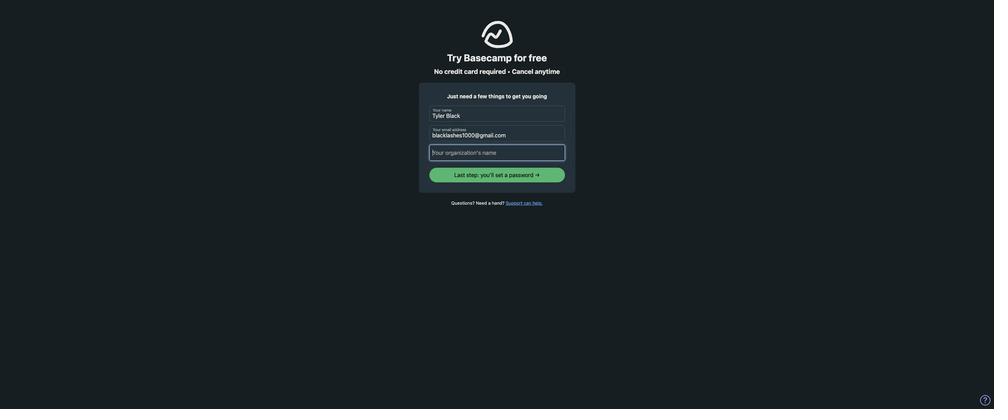 Task type: locate. For each thing, give the bounding box(es) containing it.
1 horizontal spatial a
[[488, 201, 491, 206]]

2 horizontal spatial a
[[505, 172, 508, 179]]

required
[[480, 68, 506, 76]]

your left the name
[[433, 108, 441, 113]]

0 vertical spatial a
[[474, 93, 477, 99]]

your email address
[[433, 128, 466, 132]]

your
[[433, 108, 441, 113], [433, 128, 441, 132]]

last step: you'll set a password →
[[454, 172, 540, 179]]

you
[[522, 93, 531, 99]]

a left few
[[474, 93, 477, 99]]

support
[[506, 201, 523, 206]]

2 your from the top
[[433, 128, 441, 132]]

1 vertical spatial a
[[505, 172, 508, 179]]

your for your email address
[[433, 128, 441, 132]]

need
[[460, 93, 472, 99]]

0 horizontal spatial a
[[474, 93, 477, 99]]

0 vertical spatial your
[[433, 108, 441, 113]]

to
[[506, 93, 511, 99]]

get
[[512, 93, 521, 99]]

1 your from the top
[[433, 108, 441, 113]]

password
[[509, 172, 533, 179]]

→
[[535, 172, 540, 179]]

a
[[474, 93, 477, 99], [505, 172, 508, 179], [488, 201, 491, 206]]

support can help. link
[[506, 201, 543, 206]]

a right need
[[488, 201, 491, 206]]

no credit card required • cancel anytime
[[434, 68, 560, 76]]

card
[[464, 68, 478, 76]]

1 vertical spatial your
[[433, 128, 441, 132]]

free
[[529, 52, 547, 64]]

2 vertical spatial a
[[488, 201, 491, 206]]

your left email
[[433, 128, 441, 132]]

just
[[447, 93, 458, 99]]

a right set
[[505, 172, 508, 179]]



Task type: describe. For each thing, give the bounding box(es) containing it.
credit
[[444, 68, 463, 76]]

Your name text field
[[429, 106, 565, 122]]

try basecamp for free
[[447, 52, 547, 64]]

questions? need a hand? support can help.
[[451, 201, 543, 206]]

things
[[488, 93, 505, 99]]

email
[[442, 128, 451, 132]]

anytime
[[535, 68, 560, 76]]

help.
[[533, 201, 543, 206]]

Your email address email field
[[429, 126, 565, 142]]

last step: you'll set a password → button
[[429, 168, 565, 183]]

your for your name
[[433, 108, 441, 113]]

can
[[524, 201, 531, 206]]

a for few
[[474, 93, 477, 99]]

Your organization's name text field
[[429, 145, 565, 161]]

name
[[442, 108, 451, 113]]

last
[[454, 172, 465, 179]]

•
[[507, 68, 510, 76]]

your name
[[433, 108, 451, 113]]

a inside button
[[505, 172, 508, 179]]

for
[[514, 52, 527, 64]]

no
[[434, 68, 443, 76]]

basecamp
[[464, 52, 512, 64]]

address
[[452, 128, 466, 132]]

need
[[476, 201, 487, 206]]

just need a few things to get you going
[[447, 93, 547, 99]]

you'll
[[481, 172, 494, 179]]

cancel
[[512, 68, 533, 76]]

going
[[533, 93, 547, 99]]

set
[[495, 172, 503, 179]]

try
[[447, 52, 462, 64]]

a for hand?
[[488, 201, 491, 206]]

questions?
[[451, 201, 475, 206]]

hand?
[[492, 201, 505, 206]]

step:
[[466, 172, 479, 179]]

few
[[478, 93, 487, 99]]



Task type: vqa. For each thing, say whether or not it's contained in the screenshot.
required
yes



